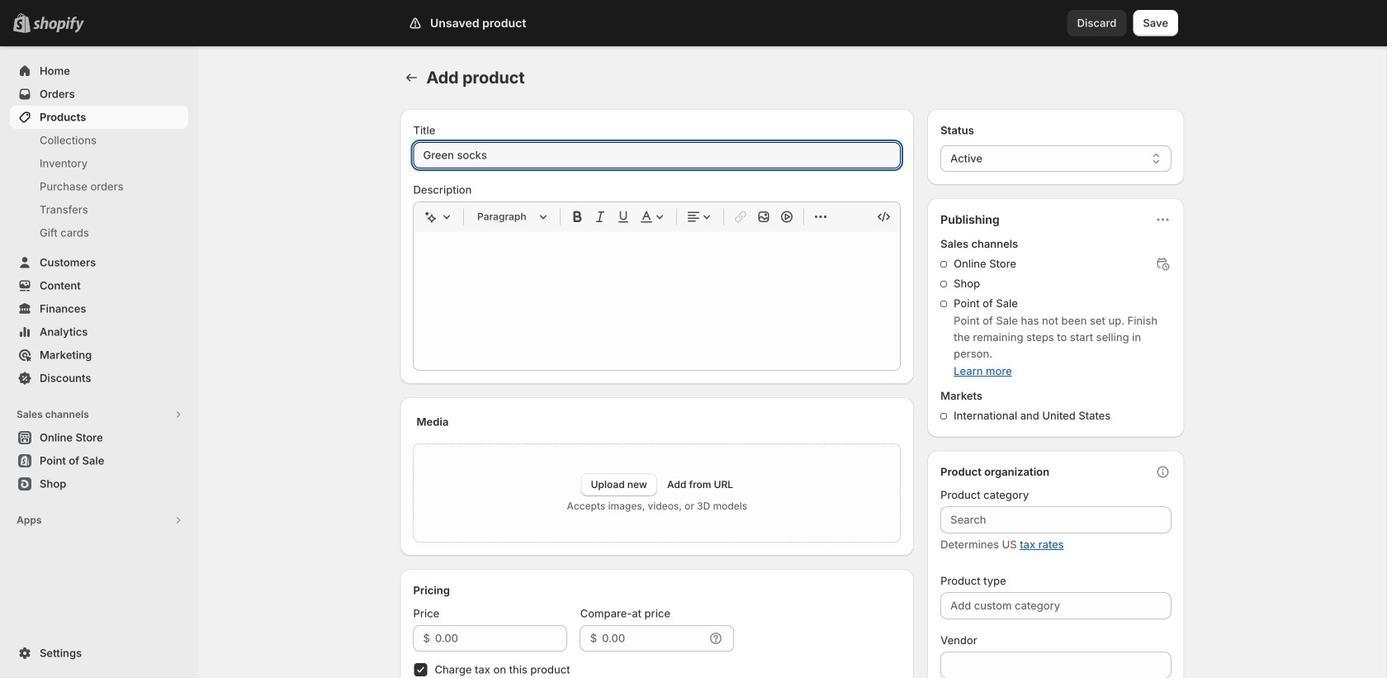 Task type: locate. For each thing, give the bounding box(es) containing it.
None text field
[[941, 652, 1172, 678]]

shopify image
[[33, 16, 84, 33]]

  text field
[[435, 625, 567, 652]]

Add custom category text field
[[941, 593, 1172, 619]]



Task type: vqa. For each thing, say whether or not it's contained in the screenshot.
the bottom finances
no



Task type: describe. For each thing, give the bounding box(es) containing it.
Search text field
[[941, 507, 1172, 533]]

Short sleeve t-shirt text field
[[413, 142, 901, 168]]

  text field
[[602, 625, 704, 652]]



